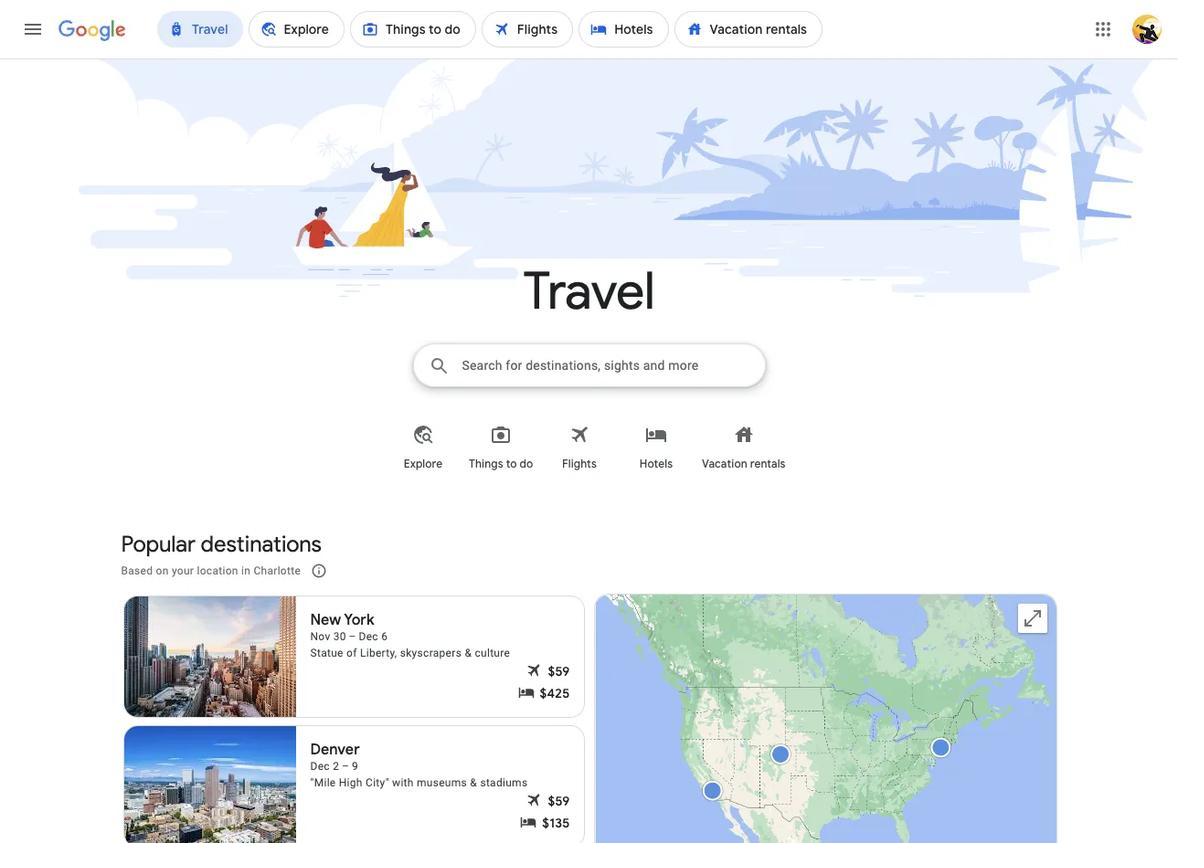 Task type: describe. For each thing, give the bounding box(es) containing it.
location
[[197, 565, 238, 577]]

to
[[506, 457, 517, 472]]

based on your location in charlotte
[[121, 565, 301, 577]]

york
[[344, 611, 374, 629]]

flights
[[562, 457, 597, 472]]

425 us dollars element
[[540, 684, 570, 702]]

59 us dollars element for denver
[[548, 792, 570, 810]]

denver dec 2 – 9 "mile high city" with museums & stadiums
[[310, 741, 528, 789]]

of
[[346, 647, 357, 659]]

things to do
[[469, 457, 534, 472]]

explore button
[[385, 409, 462, 486]]

main menu image
[[22, 18, 44, 40]]

destinations
[[201, 531, 322, 558]]

59 us dollars element for new york
[[548, 662, 570, 680]]

30 – dec
[[333, 630, 378, 643]]

nov
[[310, 630, 330, 643]]

vacation rentals
[[702, 457, 786, 472]]

hotels
[[639, 457, 673, 472]]

new
[[310, 611, 341, 629]]

popular destinations
[[121, 531, 322, 558]]

stadiums
[[480, 776, 528, 789]]

popular
[[121, 531, 196, 558]]

rentals
[[750, 457, 786, 472]]

charlotte
[[254, 565, 301, 577]]

2 – 9
[[333, 760, 358, 773]]

statue
[[310, 647, 343, 659]]

hotels button
[[618, 409, 695, 486]]

$59 for new york
[[548, 663, 570, 680]]



Task type: vqa. For each thing, say whether or not it's contained in the screenshot.
the  button
no



Task type: locate. For each thing, give the bounding box(es) containing it.
hotels link
[[618, 409, 695, 486]]

things to do link
[[462, 409, 541, 486]]

& inside denver dec 2 – 9 "mile high city" with museums & stadiums
[[470, 776, 477, 789]]

& left culture
[[465, 647, 472, 659]]

explore link
[[385, 409, 462, 486]]

1 vertical spatial 59 us dollars element
[[548, 792, 570, 810]]

based
[[121, 565, 153, 577]]

& left stadiums
[[470, 776, 477, 789]]

& inside new york nov 30 – dec 6 statue of liberty, skyscrapers & culture
[[465, 647, 472, 659]]

Search for destinations, sights and more text field
[[461, 345, 764, 387]]

explore
[[404, 457, 443, 472]]

travel heading
[[19, 260, 1159, 324]]

59 us dollars element up 135 us dollars element
[[548, 792, 570, 810]]

2 59 us dollars element from the top
[[548, 792, 570, 810]]

135 us dollars element
[[542, 814, 570, 832]]

flights link
[[541, 409, 618, 486]]

on
[[156, 565, 169, 577]]

travel
[[523, 260, 655, 324]]

in
[[241, 565, 251, 577]]

$59 up 135 us dollars element
[[548, 793, 570, 809]]

flights button
[[541, 409, 618, 486]]

your
[[172, 565, 194, 577]]

museums
[[417, 776, 467, 789]]

0 vertical spatial 59 us dollars element
[[548, 662, 570, 680]]

59 us dollars element up '$425'
[[548, 662, 570, 680]]

0 vertical spatial $59
[[548, 663, 570, 680]]

skyscrapers
[[400, 647, 462, 659]]

1 vertical spatial &
[[470, 776, 477, 789]]

$425
[[540, 685, 570, 701]]

2 $59 from the top
[[548, 793, 570, 809]]

$59 up '$425'
[[548, 663, 570, 680]]

6
[[381, 630, 388, 643]]

vacation
[[702, 457, 747, 472]]

$59
[[548, 663, 570, 680], [548, 793, 570, 809]]

59 us dollars element
[[548, 662, 570, 680], [548, 792, 570, 810]]

1 $59 from the top
[[548, 663, 570, 680]]

1 59 us dollars element from the top
[[548, 662, 570, 680]]

denver
[[310, 741, 360, 759]]

1 vertical spatial $59
[[548, 793, 570, 809]]

$135
[[542, 815, 570, 831]]

liberty,
[[360, 647, 397, 659]]

things to do button
[[462, 409, 541, 486]]

travel main content
[[0, 58, 1178, 844]]

dec
[[310, 760, 330, 773]]

more information on trips from charlotte. image
[[297, 549, 341, 593]]

vacation rentals button
[[695, 409, 793, 486]]

with
[[392, 776, 414, 789]]

"mile
[[310, 776, 336, 789]]

$59 for denver
[[548, 793, 570, 809]]

vacation rentals link
[[695, 409, 793, 486]]

things
[[469, 457, 504, 472]]

city"
[[366, 776, 389, 789]]

culture
[[475, 647, 510, 659]]

0 vertical spatial &
[[465, 647, 472, 659]]

high
[[339, 776, 363, 789]]

&
[[465, 647, 472, 659], [470, 776, 477, 789]]

do
[[520, 457, 534, 472]]

new york nov 30 – dec 6 statue of liberty, skyscrapers & culture
[[310, 611, 510, 659]]



